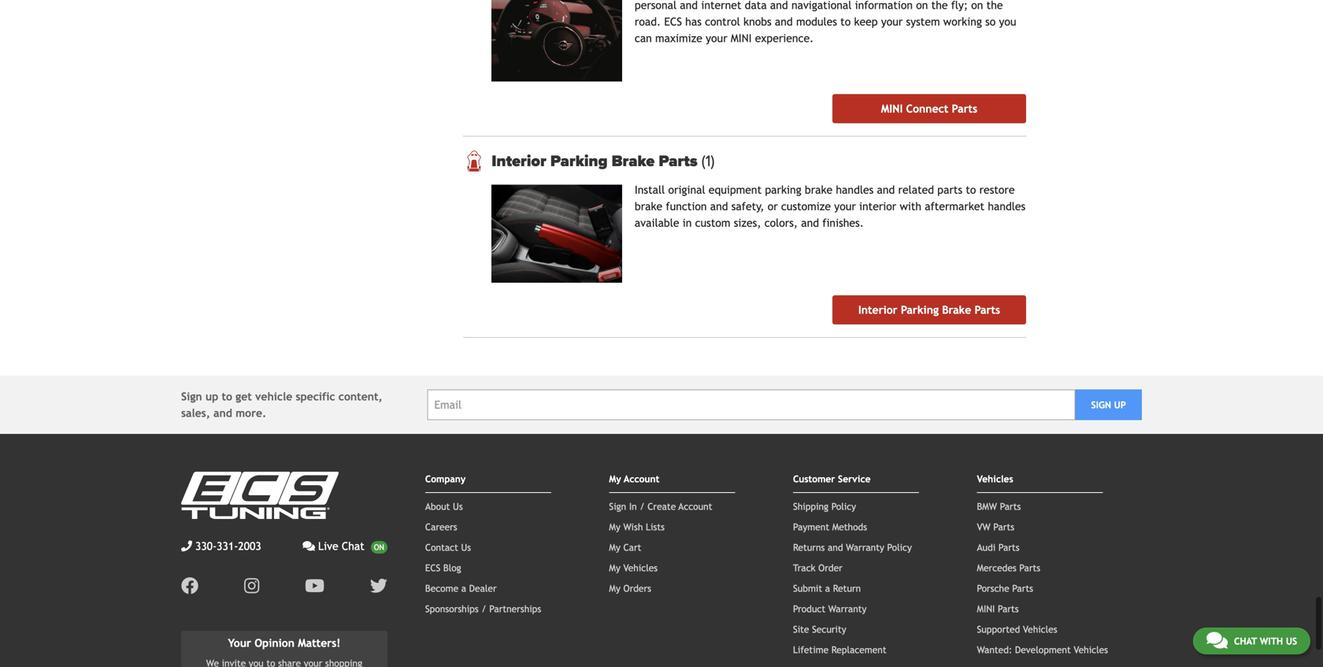 Task type: locate. For each thing, give the bounding box(es) containing it.
chat right comments image
[[1235, 636, 1258, 647]]

live chat
[[318, 540, 365, 553]]

mini connect parts link
[[833, 94, 1027, 123]]

0 horizontal spatial handles
[[836, 184, 874, 196]]

track order link
[[793, 563, 843, 574]]

1 horizontal spatial sign
[[609, 501, 627, 512]]

sign for sign in / create account
[[609, 501, 627, 512]]

my for my vehicles
[[609, 563, 621, 574]]

supported vehicles
[[977, 624, 1058, 635]]

brake up customize
[[805, 184, 833, 196]]

sign inside button
[[1092, 400, 1112, 411]]

bmw parts link
[[977, 501, 1021, 512]]

equipment
[[709, 184, 762, 196]]

0 vertical spatial /
[[640, 501, 645, 512]]

customer service
[[793, 474, 871, 485]]

and up interior at the right top of the page
[[877, 184, 895, 196]]

5 my from the top
[[609, 583, 621, 594]]

0 horizontal spatial account
[[624, 474, 660, 485]]

parts
[[952, 103, 978, 115], [659, 152, 698, 171], [975, 304, 1001, 316], [1000, 501, 1021, 512], [994, 522, 1015, 533], [999, 542, 1020, 553], [1020, 563, 1041, 574], [1013, 583, 1034, 594], [998, 604, 1019, 615]]

1 horizontal spatial a
[[825, 583, 830, 594]]

mini for mini parts
[[977, 604, 995, 615]]

brake
[[805, 184, 833, 196], [635, 200, 663, 213]]

0 vertical spatial brake
[[612, 152, 655, 171]]

parking
[[765, 184, 802, 196]]

0 horizontal spatial /
[[482, 604, 487, 615]]

1 horizontal spatial interior
[[859, 304, 898, 316]]

policy
[[832, 501, 856, 512], [888, 542, 912, 553]]

your
[[228, 637, 251, 650]]

0 horizontal spatial brake
[[612, 152, 655, 171]]

1 vertical spatial account
[[679, 501, 713, 512]]

interior parking brake parts thumbnail image image
[[492, 185, 622, 283]]

my vehicles link
[[609, 563, 658, 574]]

1 horizontal spatial policy
[[888, 542, 912, 553]]

0 horizontal spatial parking
[[551, 152, 608, 171]]

0 horizontal spatial to
[[222, 390, 232, 403]]

company
[[425, 474, 466, 485]]

my down my cart link
[[609, 563, 621, 574]]

handles down restore
[[988, 200, 1026, 213]]

comments image
[[1207, 631, 1228, 650]]

contact
[[425, 542, 458, 553]]

up inside button
[[1115, 400, 1127, 411]]

brake for the top interior parking brake parts link
[[612, 152, 655, 171]]

brake
[[612, 152, 655, 171], [942, 304, 972, 316]]

my left orders
[[609, 583, 621, 594]]

sign up
[[1092, 400, 1127, 411]]

to
[[966, 184, 976, 196], [222, 390, 232, 403]]

/ down "dealer"
[[482, 604, 487, 615]]

up for sign up
[[1115, 400, 1127, 411]]

youtube logo image
[[305, 578, 325, 595]]

porsche
[[977, 583, 1010, 594]]

custom
[[695, 217, 731, 229]]

to right parts
[[966, 184, 976, 196]]

parking for the top interior parking brake parts link
[[551, 152, 608, 171]]

available
[[635, 217, 680, 229]]

a
[[461, 583, 466, 594], [825, 583, 830, 594]]

1 horizontal spatial parking
[[901, 304, 939, 316]]

sign in / create account link
[[609, 501, 713, 512]]

2 vertical spatial us
[[1286, 636, 1298, 647]]

1 horizontal spatial mini
[[977, 604, 995, 615]]

4 my from the top
[[609, 563, 621, 574]]

parts for porsche
[[1013, 583, 1034, 594]]

1 vertical spatial brake
[[942, 304, 972, 316]]

2 my from the top
[[609, 522, 621, 533]]

mercedes parts link
[[977, 563, 1041, 574]]

replacement
[[832, 645, 887, 656]]

1 a from the left
[[461, 583, 466, 594]]

function
[[666, 200, 707, 213]]

0 horizontal spatial with
[[900, 200, 922, 213]]

/
[[640, 501, 645, 512], [482, 604, 487, 615]]

0 vertical spatial to
[[966, 184, 976, 196]]

/ right in
[[640, 501, 645, 512]]

my orders
[[609, 583, 652, 594]]

1 horizontal spatial handles
[[988, 200, 1026, 213]]

us right contact
[[461, 542, 471, 553]]

1 vertical spatial parking
[[901, 304, 939, 316]]

my for my orders
[[609, 583, 621, 594]]

with down related
[[900, 200, 922, 213]]

0 vertical spatial handles
[[836, 184, 874, 196]]

chat
[[342, 540, 365, 553], [1235, 636, 1258, 647]]

1 horizontal spatial up
[[1115, 400, 1127, 411]]

careers
[[425, 522, 457, 533]]

your opinion matters!
[[228, 637, 341, 650]]

0 vertical spatial interior
[[492, 152, 547, 171]]

0 horizontal spatial up
[[206, 390, 218, 403]]

1 vertical spatial to
[[222, 390, 232, 403]]

brake down install
[[635, 200, 663, 213]]

sponsorships / partnerships
[[425, 604, 541, 615]]

1 vertical spatial /
[[482, 604, 487, 615]]

my left the wish
[[609, 522, 621, 533]]

ecs blog link
[[425, 563, 461, 574]]

0 vertical spatial brake
[[805, 184, 833, 196]]

my cart
[[609, 542, 642, 553]]

interior
[[492, 152, 547, 171], [859, 304, 898, 316]]

1 horizontal spatial /
[[640, 501, 645, 512]]

to inside 'sign up to get vehicle specific content, sales, and more.'
[[222, 390, 232, 403]]

product warranty link
[[793, 604, 867, 615]]

my up my wish lists 'link'
[[609, 474, 621, 485]]

brake for the bottommost interior parking brake parts link
[[942, 304, 972, 316]]

a left return in the bottom of the page
[[825, 583, 830, 594]]

to left get
[[222, 390, 232, 403]]

1 my from the top
[[609, 474, 621, 485]]

contact us link
[[425, 542, 471, 553]]

vw parts link
[[977, 522, 1015, 533]]

supported
[[977, 624, 1021, 635]]

us right comments image
[[1286, 636, 1298, 647]]

1 vertical spatial chat
[[1235, 636, 1258, 647]]

warranty
[[846, 542, 885, 553], [829, 604, 867, 615]]

handles
[[836, 184, 874, 196], [988, 200, 1026, 213]]

up inside 'sign up to get vehicle specific content, sales, and more.'
[[206, 390, 218, 403]]

specific
[[296, 390, 335, 403]]

lists
[[646, 522, 665, 533]]

0 vertical spatial interior parking brake parts
[[492, 152, 702, 171]]

2 a from the left
[[825, 583, 830, 594]]

mini down porsche
[[977, 604, 995, 615]]

1 horizontal spatial interior parking brake parts
[[859, 304, 1001, 316]]

and up order
[[828, 542, 843, 553]]

0 vertical spatial with
[[900, 200, 922, 213]]

sign for sign up
[[1092, 400, 1112, 411]]

1 vertical spatial us
[[461, 542, 471, 553]]

3 my from the top
[[609, 542, 621, 553]]

0 horizontal spatial a
[[461, 583, 466, 594]]

0 horizontal spatial sign
[[181, 390, 202, 403]]

mini left "connect"
[[881, 103, 903, 115]]

sign inside 'sign up to get vehicle specific content, sales, and more.'
[[181, 390, 202, 403]]

1 vertical spatial with
[[1260, 636, 1284, 647]]

chat right live on the bottom of page
[[342, 540, 365, 553]]

warranty down return in the bottom of the page
[[829, 604, 867, 615]]

my for my wish lists
[[609, 522, 621, 533]]

mini for mini connect parts
[[881, 103, 903, 115]]

and down customize
[[801, 217, 819, 229]]

my wish lists link
[[609, 522, 665, 533]]

mini parts
[[977, 604, 1019, 615]]

a left "dealer"
[[461, 583, 466, 594]]

331-
[[217, 540, 238, 553]]

0 horizontal spatial chat
[[342, 540, 365, 553]]

phone image
[[181, 541, 192, 552]]

bmw parts
[[977, 501, 1021, 512]]

account right the create at the bottom of the page
[[679, 501, 713, 512]]

porsche parts link
[[977, 583, 1034, 594]]

0 vertical spatial mini
[[881, 103, 903, 115]]

1 vertical spatial handles
[[988, 200, 1026, 213]]

1 horizontal spatial to
[[966, 184, 976, 196]]

1 vertical spatial warranty
[[829, 604, 867, 615]]

and right sales,
[[214, 407, 232, 420]]

my orders link
[[609, 583, 652, 594]]

mini connect parts thumbnail image image
[[492, 0, 622, 82]]

partnerships
[[489, 604, 541, 615]]

handles up your
[[836, 184, 874, 196]]

service
[[838, 474, 871, 485]]

in
[[683, 217, 692, 229]]

more.
[[236, 407, 266, 420]]

0 horizontal spatial policy
[[832, 501, 856, 512]]

parts for audi
[[999, 542, 1020, 553]]

my left cart
[[609, 542, 621, 553]]

and
[[877, 184, 895, 196], [710, 200, 728, 213], [801, 217, 819, 229], [214, 407, 232, 420], [828, 542, 843, 553]]

porsche parts
[[977, 583, 1034, 594]]

vehicles
[[977, 474, 1014, 485], [624, 563, 658, 574], [1023, 624, 1058, 635], [1074, 645, 1109, 656]]

1 horizontal spatial chat
[[1235, 636, 1258, 647]]

0 vertical spatial us
[[453, 501, 463, 512]]

warranty down methods
[[846, 542, 885, 553]]

chat with us
[[1235, 636, 1298, 647]]

0 vertical spatial parking
[[551, 152, 608, 171]]

0 vertical spatial interior parking brake parts link
[[492, 152, 1027, 171]]

wanted: development vehicles link
[[977, 645, 1109, 656]]

0 vertical spatial chat
[[342, 540, 365, 553]]

1 horizontal spatial brake
[[942, 304, 972, 316]]

1 vertical spatial mini
[[977, 604, 995, 615]]

up
[[206, 390, 218, 403], [1115, 400, 1127, 411]]

opinion
[[255, 637, 295, 650]]

wish
[[624, 522, 643, 533]]

us right about
[[453, 501, 463, 512]]

1 vertical spatial brake
[[635, 200, 663, 213]]

1 vertical spatial policy
[[888, 542, 912, 553]]

methods
[[833, 522, 868, 533]]

account up in
[[624, 474, 660, 485]]

get
[[236, 390, 252, 403]]

2 horizontal spatial sign
[[1092, 400, 1112, 411]]

return
[[833, 583, 861, 594]]

0 horizontal spatial mini
[[881, 103, 903, 115]]

track order
[[793, 563, 843, 574]]

parking
[[551, 152, 608, 171], [901, 304, 939, 316]]

matters!
[[298, 637, 341, 650]]

supported vehicles link
[[977, 624, 1058, 635]]

1 vertical spatial interior
[[859, 304, 898, 316]]

330-
[[195, 540, 217, 553]]

0 vertical spatial policy
[[832, 501, 856, 512]]

0 horizontal spatial interior parking brake parts
[[492, 152, 702, 171]]

submit
[[793, 583, 823, 594]]

in
[[629, 501, 637, 512]]

a for become
[[461, 583, 466, 594]]

with right comments image
[[1260, 636, 1284, 647]]

vehicles up orders
[[624, 563, 658, 574]]



Task type: vqa. For each thing, say whether or not it's contained in the screenshot.
left handles
yes



Task type: describe. For each thing, give the bounding box(es) containing it.
returns
[[793, 542, 825, 553]]

ecs
[[425, 563, 441, 574]]

lifetime
[[793, 645, 829, 656]]

vehicles up wanted: development vehicles
[[1023, 624, 1058, 635]]

about
[[425, 501, 450, 512]]

your
[[835, 200, 856, 213]]

vehicle
[[255, 390, 293, 403]]

lifetime replacement link
[[793, 645, 887, 656]]

shipping
[[793, 501, 829, 512]]

site security link
[[793, 624, 847, 635]]

facebook logo image
[[181, 578, 199, 595]]

returns and warranty policy
[[793, 542, 912, 553]]

1 horizontal spatial account
[[679, 501, 713, 512]]

2003
[[238, 540, 261, 553]]

wanted:
[[977, 645, 1013, 656]]

twitter logo image
[[370, 578, 388, 595]]

product warranty
[[793, 604, 867, 615]]

330-331-2003 link
[[181, 538, 261, 555]]

sales,
[[181, 407, 210, 420]]

wanted: development vehicles
[[977, 645, 1109, 656]]

become a dealer link
[[425, 583, 497, 594]]

my account
[[609, 474, 660, 485]]

Email email field
[[427, 390, 1076, 420]]

mini connect parts
[[881, 103, 978, 115]]

contact us
[[425, 542, 471, 553]]

install original equipment parking brake handles and related parts to restore brake function and safety, or customize your interior with aftermarket handles available in custom sizes, colors, and finishes.
[[635, 184, 1026, 229]]

product
[[793, 604, 826, 615]]

chat inside 'link'
[[342, 540, 365, 553]]

us for contact us
[[461, 542, 471, 553]]

up for sign up to get vehicle specific content, sales, and more.
[[206, 390, 218, 403]]

parts for mini
[[998, 604, 1019, 615]]

about us link
[[425, 501, 463, 512]]

submit a return
[[793, 583, 861, 594]]

audi parts link
[[977, 542, 1020, 553]]

cart
[[624, 542, 642, 553]]

my for my account
[[609, 474, 621, 485]]

us for about us
[[453, 501, 463, 512]]

dealer
[[469, 583, 497, 594]]

payment methods link
[[793, 522, 868, 533]]

0 vertical spatial account
[[624, 474, 660, 485]]

to inside install original equipment parking brake handles and related parts to restore brake function and safety, or customize your interior with aftermarket handles available in custom sizes, colors, and finishes.
[[966, 184, 976, 196]]

mini parts link
[[977, 604, 1019, 615]]

orders
[[624, 583, 652, 594]]

submit a return link
[[793, 583, 861, 594]]

interior
[[860, 200, 897, 213]]

bmw
[[977, 501, 997, 512]]

vehicles up bmw parts
[[977, 474, 1014, 485]]

parts for mercedes
[[1020, 563, 1041, 574]]

0 vertical spatial warranty
[[846, 542, 885, 553]]

customize
[[781, 200, 831, 213]]

and up custom
[[710, 200, 728, 213]]

sponsorships / partnerships link
[[425, 604, 541, 615]]

sizes,
[[734, 217, 761, 229]]

audi parts
[[977, 542, 1020, 553]]

with inside install original equipment parking brake handles and related parts to restore brake function and safety, or customize your interior with aftermarket handles available in custom sizes, colors, and finishes.
[[900, 200, 922, 213]]

my for my cart
[[609, 542, 621, 553]]

parts for vw
[[994, 522, 1015, 533]]

shipping policy
[[793, 501, 856, 512]]

create
[[648, 501, 676, 512]]

sign up to get vehicle specific content, sales, and more.
[[181, 390, 383, 420]]

sign in / create account
[[609, 501, 713, 512]]

1 horizontal spatial brake
[[805, 184, 833, 196]]

and inside 'sign up to get vehicle specific content, sales, and more.'
[[214, 407, 232, 420]]

live
[[318, 540, 338, 553]]

install
[[635, 184, 665, 196]]

0 horizontal spatial brake
[[635, 200, 663, 213]]

vehicles right development
[[1074, 645, 1109, 656]]

connect
[[906, 103, 949, 115]]

finishes.
[[823, 217, 864, 229]]

comments image
[[303, 541, 315, 552]]

order
[[819, 563, 843, 574]]

audi
[[977, 542, 996, 553]]

development
[[1015, 645, 1071, 656]]

my cart link
[[609, 542, 642, 553]]

ecs tuning image
[[181, 472, 339, 519]]

site
[[793, 624, 810, 635]]

chat with us link
[[1194, 628, 1311, 655]]

customer
[[793, 474, 835, 485]]

track
[[793, 563, 816, 574]]

content,
[[339, 390, 383, 403]]

a for submit
[[825, 583, 830, 594]]

parts for bmw
[[1000, 501, 1021, 512]]

parking for the bottommost interior parking brake parts link
[[901, 304, 939, 316]]

become
[[425, 583, 459, 594]]

1 vertical spatial interior parking brake parts link
[[833, 296, 1027, 325]]

blog
[[443, 563, 461, 574]]

1 horizontal spatial with
[[1260, 636, 1284, 647]]

my vehicles
[[609, 563, 658, 574]]

shipping policy link
[[793, 501, 856, 512]]

site security
[[793, 624, 847, 635]]

0 horizontal spatial interior
[[492, 152, 547, 171]]

sign for sign up to get vehicle specific content, sales, and more.
[[181, 390, 202, 403]]

vw parts
[[977, 522, 1015, 533]]

returns and warranty policy link
[[793, 542, 912, 553]]

colors,
[[765, 217, 798, 229]]

live chat link
[[303, 538, 388, 555]]

restore
[[980, 184, 1015, 196]]

330-331-2003
[[195, 540, 261, 553]]

or
[[768, 200, 778, 213]]

mercedes parts
[[977, 563, 1041, 574]]

parts
[[938, 184, 963, 196]]

sign up button
[[1076, 390, 1142, 420]]

safety,
[[732, 200, 765, 213]]

security
[[812, 624, 847, 635]]

instagram logo image
[[244, 578, 259, 595]]

payment
[[793, 522, 830, 533]]

1 vertical spatial interior parking brake parts
[[859, 304, 1001, 316]]

ecs blog
[[425, 563, 461, 574]]

sponsorships
[[425, 604, 479, 615]]

lifetime replacement
[[793, 645, 887, 656]]



